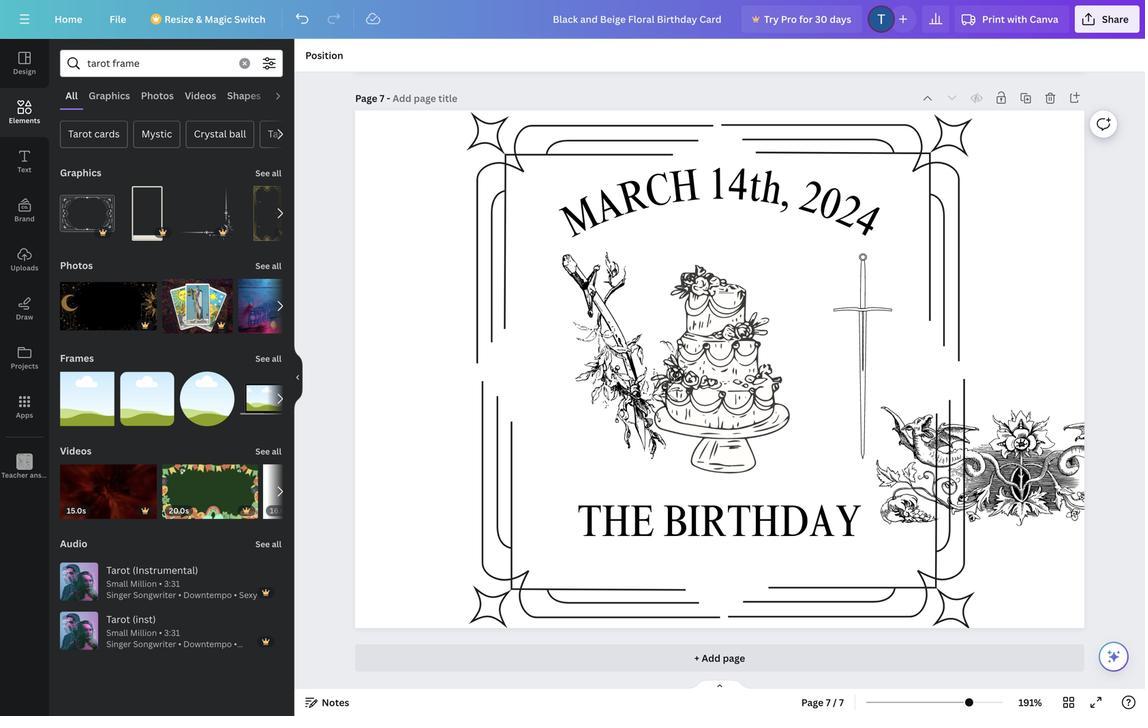 Task type: vqa. For each thing, say whether or not it's contained in the screenshot.
Page associated with Page 7 -
yes



Task type: locate. For each thing, give the bounding box(es) containing it.
videos button
[[179, 83, 222, 108], [59, 437, 93, 464]]

1 horizontal spatial videos
[[185, 89, 216, 102]]

1 downtempo from the top
[[183, 589, 232, 601]]

0 vertical spatial audio button
[[266, 83, 305, 108]]

all for frames
[[272, 353, 282, 364]]

see left hide image
[[256, 353, 270, 364]]

with
[[1008, 13, 1028, 26]]

1 see all from the top
[[256, 167, 282, 179]]

1 horizontal spatial photos button
[[136, 83, 179, 108]]

2 horizontal spatial 7
[[839, 696, 844, 709]]

2 see all from the top
[[256, 260, 282, 271]]

0 vertical spatial page
[[355, 92, 378, 105]]

switch
[[234, 13, 266, 26]]

singer
[[106, 589, 131, 601], [106, 638, 131, 650]]

•
[[159, 578, 162, 589], [178, 589, 181, 601], [234, 589, 237, 601], [159, 627, 162, 638], [178, 638, 181, 650], [234, 638, 237, 650]]

see down laptop frame grey image
[[256, 446, 270, 457]]

5 see all from the top
[[256, 538, 282, 550]]

5 see all button from the top
[[254, 530, 283, 557]]

tarot right ball at top
[[268, 127, 292, 140]]

hide image
[[294, 345, 303, 410]]

pro
[[781, 13, 797, 26]]

2 singer from the top
[[106, 638, 131, 650]]

1
[[708, 167, 729, 211]]

audio button
[[266, 83, 305, 108], [59, 530, 89, 557]]

3 see all button from the top
[[254, 344, 283, 372]]

1 horizontal spatial audio button
[[266, 83, 305, 108]]

0 vertical spatial photos button
[[136, 83, 179, 108]]

0 vertical spatial videos button
[[179, 83, 222, 108]]

million down tarot (instrumental)
[[130, 578, 157, 589]]

circle frame image
[[180, 372, 235, 426]]

notes
[[322, 696, 349, 709]]

downtempo for (inst)
[[183, 638, 232, 650]]

audio up 'tarot' button
[[272, 89, 299, 102]]

singer up dramatic
[[106, 638, 131, 650]]

1 3:31 from the top
[[164, 578, 180, 589]]

0 vertical spatial small
[[106, 578, 128, 589]]

small million • 3:31 singer songwriter • downtempo • sexy
[[106, 578, 258, 601]]

small inside small million • 3:31 singer songwriter • downtempo • sexy
[[106, 578, 128, 589]]

0 vertical spatial songwriter
[[133, 589, 176, 601]]

resize
[[164, 13, 194, 26]]

15.0s
[[67, 505, 86, 516]]

tarot for tarot (inst)
[[106, 613, 130, 626]]

page 7 / 7 button
[[796, 691, 850, 713]]

elements button
[[0, 88, 49, 137]]

2 3:31 from the top
[[164, 627, 180, 638]]

crystal ball button
[[186, 121, 254, 148]]

singer inside small million • 3:31 singer songwriter • downtempo • dramatic
[[106, 638, 131, 650]]

teacher answer keys
[[1, 471, 71, 480]]

see all button down 16.0s
[[254, 530, 283, 557]]

2 small from the top
[[106, 627, 128, 638]]

downtempo inside small million • 3:31 singer songwriter • downtempo • sexy
[[183, 589, 232, 601]]

tarot for tarot cards
[[68, 127, 92, 140]]

all for videos
[[272, 446, 282, 457]]

/
[[833, 696, 837, 709]]

4 see from the top
[[256, 446, 270, 457]]

&
[[196, 13, 202, 26]]

audio
[[272, 89, 299, 102], [60, 537, 88, 550]]

photos button down search elements search field on the left top of page
[[136, 83, 179, 108]]

position
[[305, 49, 343, 62]]

graphics right all button
[[89, 89, 130, 102]]

small inside small million • 3:31 singer songwriter • downtempo • dramatic
[[106, 627, 128, 638]]

songwriter inside small million • 3:31 singer songwriter • downtempo • dramatic
[[133, 638, 176, 650]]

1 vertical spatial singer
[[106, 638, 131, 650]]

frames button
[[59, 344, 95, 372]]

songwriter for (instrumental)
[[133, 589, 176, 601]]

videos
[[185, 89, 216, 102], [60, 444, 92, 457]]

1 vertical spatial 3:31
[[164, 627, 180, 638]]

1 songwriter from the top
[[133, 589, 176, 601]]

-
[[387, 92, 391, 105]]

2 songwriter from the top
[[133, 638, 176, 650]]

million for (inst)
[[130, 627, 157, 638]]

3:31 for tarot (inst)
[[164, 627, 180, 638]]

3 all from the top
[[272, 353, 282, 364]]

page left / on the right of the page
[[802, 696, 824, 709]]

apps
[[16, 411, 33, 420]]

songwriter inside small million • 3:31 singer songwriter • downtempo • sexy
[[133, 589, 176, 601]]

1 see from the top
[[256, 167, 270, 179]]

singer songwriter, downtempo, sexy, 211 seconds element
[[106, 578, 260, 601]]

million down (inst)
[[130, 627, 157, 638]]

tarot left cards
[[68, 127, 92, 140]]

sexy
[[239, 589, 258, 601]]

1 singer from the top
[[106, 589, 131, 601]]

all down laptop frame grey image
[[272, 446, 282, 457]]

see all button for graphics
[[254, 159, 283, 186]]

0 horizontal spatial 7
[[380, 92, 385, 105]]

0 vertical spatial 3:31
[[164, 578, 180, 589]]

songwriter down (inst)
[[133, 638, 176, 650]]

all down 'tarot' button
[[272, 167, 282, 179]]

see for photos
[[256, 260, 270, 271]]

3:31 inside small million • 3:31 singer songwriter • downtempo • dramatic
[[164, 627, 180, 638]]

1 horizontal spatial 7
[[826, 696, 831, 709]]

million inside small million • 3:31 singer songwriter • downtempo • dramatic
[[130, 627, 157, 638]]

the
[[578, 504, 655, 548]]

see
[[256, 167, 270, 179], [256, 260, 270, 271], [256, 353, 270, 364], [256, 446, 270, 457], [256, 538, 270, 550]]

graphics button down tarot cards button
[[59, 159, 103, 186]]

uploads
[[11, 263, 39, 272]]

1 vertical spatial small
[[106, 627, 128, 638]]

3:31 inside small million • 3:31 singer songwriter • downtempo • sexy
[[164, 578, 180, 589]]

songwriter down tarot (instrumental)
[[133, 589, 176, 601]]

all for photos
[[272, 260, 282, 271]]

5 see from the top
[[256, 538, 270, 550]]

1 vertical spatial videos button
[[59, 437, 93, 464]]

videos up "keys"
[[60, 444, 92, 457]]

Design title text field
[[542, 5, 736, 33]]

graphics button right all
[[83, 83, 136, 108]]

downtempo inside small million • 3:31 singer songwriter • downtempo • dramatic
[[183, 638, 232, 650]]

page for page 7 -
[[355, 92, 378, 105]]

3 see from the top
[[256, 353, 270, 364]]

see all button
[[254, 159, 283, 186], [254, 252, 283, 279], [254, 344, 283, 372], [254, 437, 283, 464], [254, 530, 283, 557]]

see for videos
[[256, 446, 270, 457]]

all
[[272, 167, 282, 179], [272, 260, 282, 271], [272, 353, 282, 364], [272, 446, 282, 457], [272, 538, 282, 550]]

1 million from the top
[[130, 578, 157, 589]]

16.0s group
[[263, 464, 360, 519]]

downtempo left 'sexy'
[[183, 589, 232, 601]]

see all for graphics
[[256, 167, 282, 179]]

1 all from the top
[[272, 167, 282, 179]]

see all down laptop frame grey image
[[256, 446, 282, 457]]

draw
[[16, 312, 33, 322]]

photos down search elements search field on the left top of page
[[141, 89, 174, 102]]

graphics button
[[83, 83, 136, 108], [59, 159, 103, 186]]

file
[[110, 13, 126, 26]]

photos button
[[136, 83, 179, 108], [59, 252, 94, 279]]

0 vertical spatial photos
[[141, 89, 174, 102]]

Page title text field
[[393, 91, 459, 105]]

191% button
[[1009, 691, 1053, 713]]

see all button for frames
[[254, 344, 283, 372]]

page inside button
[[802, 696, 824, 709]]

page left -
[[355, 92, 378, 105]]

0 horizontal spatial videos button
[[59, 437, 93, 464]]

million inside small million • 3:31 singer songwriter • downtempo • sexy
[[130, 578, 157, 589]]

small for tarot (inst)
[[106, 627, 128, 638]]

1 vertical spatial page
[[802, 696, 824, 709]]

4 see all from the top
[[256, 446, 282, 457]]

1 vertical spatial downtempo
[[183, 638, 232, 650]]

shapes button
[[222, 83, 266, 108]]

2 see all button from the top
[[254, 252, 283, 279]]

7
[[380, 92, 385, 105], [826, 696, 831, 709], [839, 696, 844, 709]]

videos button up "crystal" at top
[[179, 83, 222, 108]]

see up 'sexy'
[[256, 538, 270, 550]]

191%
[[1019, 696, 1042, 709]]

singer inside small million • 3:31 singer songwriter • downtempo • sexy
[[106, 589, 131, 601]]

small down tarot (inst)
[[106, 627, 128, 638]]

design
[[13, 67, 36, 76]]

1 horizontal spatial photos
[[141, 89, 174, 102]]

see all down 16.0s
[[256, 538, 282, 550]]

see all button down esoteric tarot frame border image
[[254, 252, 283, 279]]

2 all from the top
[[272, 260, 282, 271]]

see all button down 'tarot' button
[[254, 159, 283, 186]]

print
[[983, 13, 1005, 26]]

1 horizontal spatial videos button
[[179, 83, 222, 108]]

+ add page button
[[355, 644, 1085, 672]]

tarot
[[68, 127, 92, 140], [268, 127, 292, 140], [106, 564, 130, 577], [106, 613, 130, 626]]

2 downtempo from the top
[[183, 638, 232, 650]]

small
[[106, 578, 128, 589], [106, 627, 128, 638]]

share
[[1103, 13, 1129, 26]]

1 vertical spatial graphics
[[60, 166, 101, 179]]

1 horizontal spatial page
[[802, 696, 824, 709]]

audio button down 15.0s
[[59, 530, 89, 557]]

teacher
[[1, 471, 28, 480]]

see all button for audio
[[254, 530, 283, 557]]

draw button
[[0, 284, 49, 333]]

1 vertical spatial audio button
[[59, 530, 89, 557]]

3 see all from the top
[[256, 353, 282, 364]]

7 left -
[[380, 92, 385, 105]]

home
[[55, 13, 82, 26]]

see all left hide image
[[256, 353, 282, 364]]

see all down 'tarot' button
[[256, 167, 282, 179]]

add
[[702, 652, 721, 665]]

1 vertical spatial songwriter
[[133, 638, 176, 650]]

1 horizontal spatial audio
[[272, 89, 299, 102]]

see up esoteric tarot frame border image
[[256, 167, 270, 179]]

0 vertical spatial singer
[[106, 589, 131, 601]]

songwriter
[[133, 589, 176, 601], [133, 638, 176, 650]]

3:31
[[164, 578, 180, 589], [164, 627, 180, 638]]

photos right uploads
[[60, 259, 93, 272]]

0 horizontal spatial page
[[355, 92, 378, 105]]

tarot left (inst)
[[106, 613, 130, 626]]

20.0s
[[169, 505, 189, 516]]

7 right / on the right of the page
[[839, 696, 844, 709]]

photos
[[141, 89, 174, 102], [60, 259, 93, 272]]

see all up 'tarot cards.' image
[[256, 260, 282, 271]]

tarot (inst)
[[106, 613, 156, 626]]

0 vertical spatial million
[[130, 578, 157, 589]]

tarot left (instrumental)
[[106, 564, 130, 577]]

0 vertical spatial downtempo
[[183, 589, 232, 601]]

singer up tarot (inst)
[[106, 589, 131, 601]]

downtempo for (instrumental)
[[183, 589, 232, 601]]

videos button up "keys"
[[59, 437, 93, 464]]

home link
[[44, 5, 93, 33]]

2 see from the top
[[256, 260, 270, 271]]

audio down 15.0s
[[60, 537, 88, 550]]

projects
[[11, 361, 38, 371]]

videos up "crystal" at top
[[185, 89, 216, 102]]

all left hide image
[[272, 353, 282, 364]]

group
[[60, 178, 115, 241], [120, 178, 175, 241], [180, 178, 235, 241], [240, 186, 295, 241], [60, 271, 157, 333], [162, 271, 233, 333], [238, 279, 320, 333], [60, 363, 115, 426], [120, 363, 175, 426], [180, 363, 235, 426], [240, 372, 295, 426]]

frames
[[60, 352, 94, 364]]

see all button down laptop frame grey image
[[254, 437, 283, 464]]

see all
[[256, 167, 282, 179], [256, 260, 282, 271], [256, 353, 282, 364], [256, 446, 282, 457], [256, 538, 282, 550]]

all up 'tarot cards.' image
[[272, 260, 282, 271]]

2 million from the top
[[130, 627, 157, 638]]

3:31 down (instrumental)
[[164, 578, 180, 589]]

see up 'tarot cards.' image
[[256, 260, 270, 271]]

+ add page
[[695, 652, 746, 665]]

0 horizontal spatial photos button
[[59, 252, 94, 279]]

3:31 down small million • 3:31 singer songwriter • downtempo • sexy
[[164, 627, 180, 638]]

1 vertical spatial audio
[[60, 537, 88, 550]]

graphics
[[89, 89, 130, 102], [60, 166, 101, 179]]

5 all from the top
[[272, 538, 282, 550]]

1 vertical spatial photos
[[60, 259, 93, 272]]

days
[[830, 13, 852, 26]]

7 left / on the right of the page
[[826, 696, 831, 709]]

4 all from the top
[[272, 446, 282, 457]]

page for page 7 / 7
[[802, 696, 824, 709]]

1 see all button from the top
[[254, 159, 283, 186]]

graphics down tarot cards button
[[60, 166, 101, 179]]

tarot card frame with footer image
[[120, 186, 175, 241]]

singer songwriter, downtempo, dramatic, 211 seconds element
[[106, 627, 272, 661]]

1 vertical spatial million
[[130, 627, 157, 638]]

small down tarot (instrumental)
[[106, 578, 128, 589]]

million for (instrumental)
[[130, 578, 157, 589]]

see all button left hide image
[[254, 344, 283, 372]]

page
[[355, 92, 378, 105], [802, 696, 824, 709]]

0 vertical spatial graphics button
[[83, 83, 136, 108]]

audio button up 'tarot' button
[[266, 83, 305, 108]]

1 small from the top
[[106, 578, 128, 589]]

photos button right uploads
[[59, 252, 94, 279]]

1 vertical spatial videos
[[60, 444, 92, 457]]

all down 16.0s
[[272, 538, 282, 550]]

downtempo down singer songwriter, downtempo, sexy, 211 seconds element
[[183, 638, 232, 650]]

4 see all button from the top
[[254, 437, 283, 464]]

0 horizontal spatial audio
[[60, 537, 88, 550]]

mystic
[[142, 127, 172, 140]]

;
[[24, 472, 25, 479]]



Task type: describe. For each thing, give the bounding box(es) containing it.
tarot cards "the hermit." image
[[162, 279, 233, 333]]

see for frames
[[256, 353, 270, 364]]

rounded square frame image
[[120, 372, 175, 426]]

small million • 3:31 singer songwriter • downtempo • dramatic
[[106, 627, 237, 661]]

page 7 / 7
[[802, 696, 844, 709]]

tarot cards
[[68, 127, 120, 140]]

tarot cards button
[[60, 121, 128, 148]]

0 vertical spatial videos
[[185, 89, 216, 102]]

canva assistant image
[[1106, 649, 1122, 665]]

3:31 for tarot (instrumental)
[[164, 578, 180, 589]]

Search elements search field
[[87, 50, 231, 76]]

15.0s group
[[60, 456, 157, 519]]

0 horizontal spatial audio button
[[59, 530, 89, 557]]

(instrumental)
[[133, 564, 198, 577]]

tarot for tarot
[[268, 127, 292, 140]]

print with canva
[[983, 13, 1059, 26]]

crystal ball
[[194, 127, 246, 140]]

shapes
[[227, 89, 261, 102]]

see for graphics
[[256, 167, 270, 179]]

side panel tab list
[[0, 39, 71, 492]]

16.0s
[[270, 505, 290, 516]]

apps button
[[0, 383, 49, 432]]

see all button for photos
[[254, 252, 283, 279]]

singer for tarot (instrumental)
[[106, 589, 131, 601]]

position button
[[300, 44, 349, 66]]

1 vertical spatial graphics button
[[59, 159, 103, 186]]

cards
[[94, 127, 120, 140]]

0 horizontal spatial videos
[[60, 444, 92, 457]]

birthday
[[664, 504, 862, 548]]

try pro for 30 days button
[[742, 5, 863, 33]]

songwriter for (inst)
[[133, 638, 176, 650]]

resize & magic switch
[[164, 13, 266, 26]]

the birthday
[[578, 504, 862, 548]]

laptop frame grey image
[[240, 372, 295, 426]]

0 vertical spatial audio
[[272, 89, 299, 102]]

text
[[18, 165, 32, 174]]

canva
[[1030, 13, 1059, 26]]

+
[[695, 652, 700, 665]]

see all for audio
[[256, 538, 282, 550]]

print with canva button
[[955, 5, 1070, 33]]

all
[[65, 89, 78, 102]]

ball
[[229, 127, 246, 140]]

tarot for tarot (instrumental)
[[106, 564, 130, 577]]

singer for tarot (inst)
[[106, 638, 131, 650]]

resize & magic switch button
[[143, 5, 277, 33]]

(inst)
[[133, 613, 156, 626]]

design button
[[0, 39, 49, 88]]

1 vertical spatial photos button
[[59, 252, 94, 279]]

square frame image
[[60, 372, 115, 426]]

elements
[[9, 116, 40, 125]]

brand
[[14, 214, 35, 223]]

try
[[764, 13, 779, 26]]

try pro for 30 days
[[764, 13, 852, 26]]

all for audio
[[272, 538, 282, 550]]

keys
[[56, 471, 71, 480]]

see all for videos
[[256, 446, 282, 457]]

see all button for videos
[[254, 437, 283, 464]]

esoteric  banner, golden sun and moon on black image
[[60, 279, 157, 333]]

magic
[[205, 13, 232, 26]]

20.0s group
[[162, 456, 258, 519]]

file button
[[99, 5, 137, 33]]

share button
[[1075, 5, 1140, 33]]

for
[[800, 13, 813, 26]]

7 for /
[[826, 696, 831, 709]]

tarot cards. image
[[238, 279, 320, 333]]

all button
[[60, 83, 83, 108]]

7 for -
[[380, 92, 385, 105]]

esoteric tarot frame border image
[[240, 186, 295, 241]]

tarot (instrumental)
[[106, 564, 198, 577]]

notes button
[[300, 691, 355, 713]]

uploads button
[[0, 235, 49, 284]]

main menu bar
[[0, 0, 1146, 39]]

0 horizontal spatial photos
[[60, 259, 93, 272]]

page 7 -
[[355, 92, 393, 105]]

dramatic
[[106, 650, 143, 661]]

answer
[[30, 471, 54, 480]]

see for audio
[[256, 538, 270, 550]]

projects button
[[0, 333, 49, 383]]

30
[[815, 13, 828, 26]]

show pages image
[[687, 679, 753, 690]]

see all for photos
[[256, 260, 282, 271]]

all for graphics
[[272, 167, 282, 179]]

brand button
[[0, 186, 49, 235]]

crystal
[[194, 127, 227, 140]]

small for tarot (instrumental)
[[106, 578, 128, 589]]

page
[[723, 652, 746, 665]]

mystic button
[[133, 121, 180, 148]]

text button
[[0, 137, 49, 186]]

0 vertical spatial graphics
[[89, 89, 130, 102]]

see all for frames
[[256, 353, 282, 364]]

tarot button
[[260, 121, 300, 148]]



